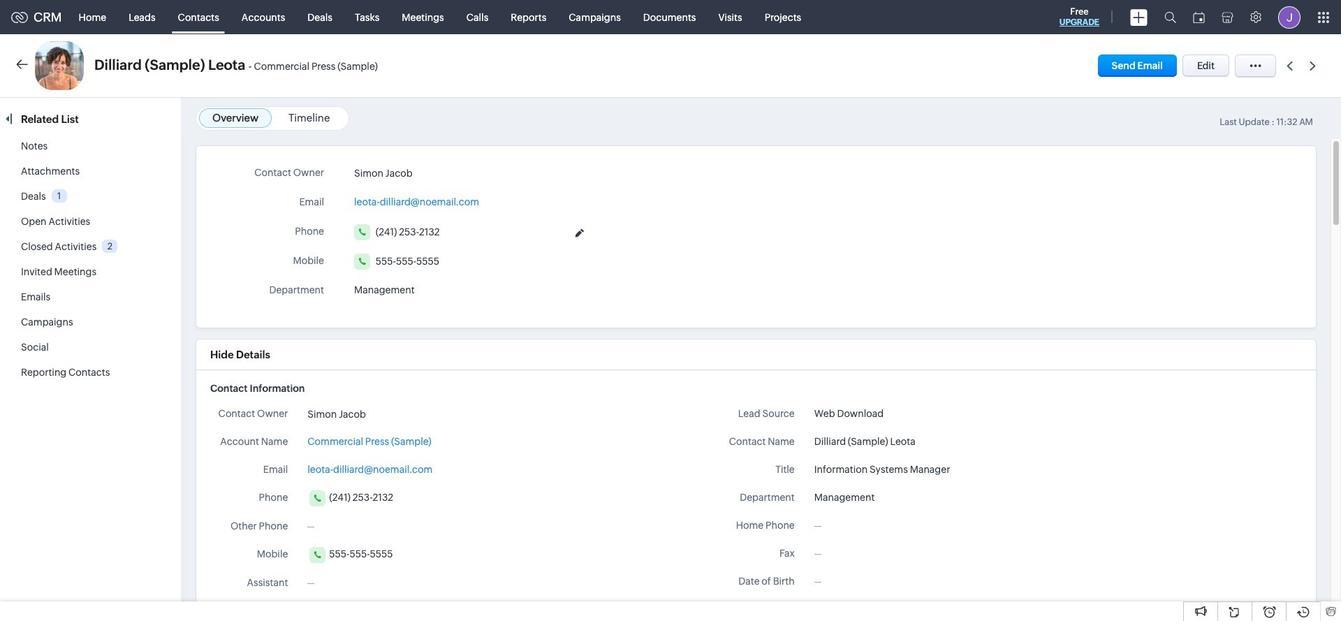 Task type: vqa. For each thing, say whether or not it's contained in the screenshot.
the "Profile" element on the top
yes



Task type: describe. For each thing, give the bounding box(es) containing it.
search image
[[1165, 11, 1176, 23]]

calendar image
[[1193, 12, 1205, 23]]

search element
[[1156, 0, 1185, 34]]

create menu element
[[1122, 0, 1156, 34]]

profile image
[[1278, 6, 1301, 28]]

previous record image
[[1287, 61, 1293, 70]]

create menu image
[[1130, 9, 1148, 25]]



Task type: locate. For each thing, give the bounding box(es) containing it.
logo image
[[11, 12, 28, 23]]

next record image
[[1310, 61, 1319, 70]]

profile element
[[1270, 0, 1309, 34]]



